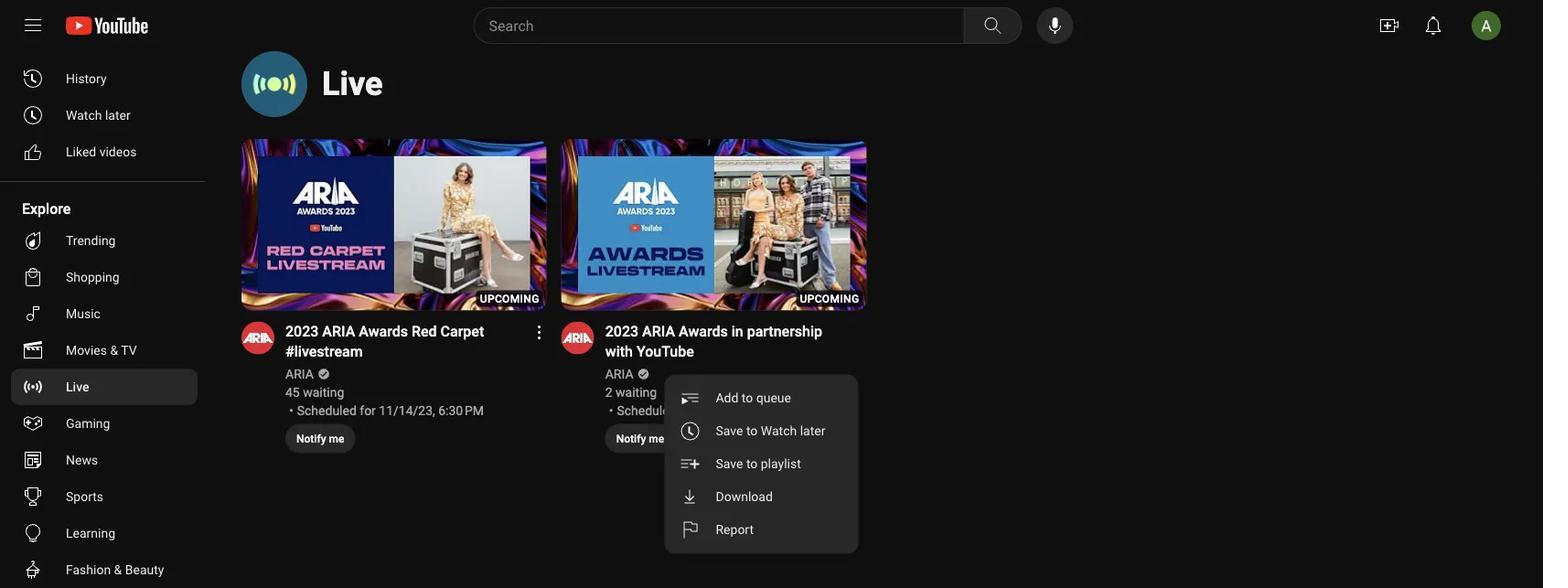 Task type: locate. For each thing, give the bounding box(es) containing it.
& left beauty
[[114, 562, 122, 577]]

awards inside 2023 aria awards red carpet #livestream
[[359, 323, 408, 341]]

notify
[[296, 433, 326, 445], [616, 433, 646, 445]]

1 horizontal spatial notify me button
[[605, 424, 675, 454]]

learning link
[[11, 515, 198, 552], [11, 515, 198, 552]]

liked videos link
[[11, 134, 198, 170], [11, 134, 198, 170]]

later up videos
[[105, 108, 130, 123]]

0 horizontal spatial later
[[105, 108, 130, 123]]

for left 11/14/23,
[[360, 404, 376, 419]]

sports
[[66, 489, 103, 504]]

0 horizontal spatial aria image
[[242, 322, 274, 355]]

&
[[110, 343, 118, 358], [114, 562, 122, 577]]

2023
[[285, 323, 319, 341], [605, 323, 639, 341]]

liked
[[66, 144, 96, 159]]

notify me text field down 2 waiting scheduled for 11/15/23, 12:30 am
[[616, 433, 664, 445]]

1 vertical spatial &
[[114, 562, 122, 577]]

2 waiting scheduled for 11/15/23, 12:30 am
[[605, 385, 811, 419]]

me for with
[[649, 433, 664, 445]]

waiting
[[303, 385, 344, 400], [616, 385, 657, 400]]

beauty
[[125, 562, 164, 577]]

fashion & beauty link
[[11, 552, 198, 588], [11, 552, 198, 588]]

watch down history
[[66, 108, 102, 123]]

save down 11/15/23, on the left bottom of page
[[716, 423, 743, 439]]

1 horizontal spatial scheduled
[[617, 404, 677, 419]]

0 horizontal spatial watch
[[66, 108, 102, 123]]

notify me button down '2'
[[605, 424, 675, 454]]

2 vertical spatial to
[[746, 456, 758, 471]]

liked videos
[[66, 144, 137, 159]]

save inside save to watch later option
[[716, 423, 743, 439]]

aria up '2'
[[605, 367, 634, 382]]

& left tv
[[110, 343, 118, 358]]

aria image
[[242, 322, 274, 355], [562, 322, 594, 355]]

notify down 2 waiting scheduled for 11/15/23, 12:30 am
[[616, 433, 646, 445]]

waiting inside 2 waiting scheduled for 11/15/23, 12:30 am
[[616, 385, 657, 400]]

you link
[[11, 24, 198, 60], [11, 24, 198, 60]]

download option
[[665, 481, 858, 514]]

1 upcoming from the left
[[480, 293, 540, 305]]

aria up #livestream
[[322, 323, 355, 341]]

aria image left #livestream
[[242, 322, 274, 355]]

to inside add to queue option
[[742, 390, 753, 406]]

2 notify from the left
[[616, 433, 646, 445]]

0 horizontal spatial notify
[[296, 433, 326, 445]]

2023 aria awards in partnership with youtube
[[605, 323, 823, 361]]

2 aria link from the left
[[605, 366, 635, 384]]

music link
[[11, 296, 198, 332], [11, 296, 198, 332]]

1 upcoming element from the left
[[480, 293, 540, 305]]

youtube
[[637, 343, 694, 361]]

1 horizontal spatial notify
[[616, 433, 646, 445]]

1 notify me from the left
[[296, 433, 344, 445]]

0 horizontal spatial notify me text field
[[296, 433, 344, 445]]

0 vertical spatial &
[[110, 343, 118, 358]]

upcoming for 2023 aria awards in partnership with youtube
[[800, 293, 860, 305]]

1 horizontal spatial me
[[649, 433, 664, 445]]

scheduled inside the 45 waiting scheduled for 11/14/23, 6:30 pm
[[297, 404, 357, 419]]

upcoming link for red
[[242, 139, 547, 313]]

0 vertical spatial live
[[322, 65, 383, 103]]

1 for from the left
[[360, 404, 376, 419]]

Notify me text field
[[296, 433, 344, 445], [616, 433, 664, 445]]

aria image left with
[[562, 322, 594, 355]]

0 vertical spatial to
[[742, 390, 753, 406]]

2 me from the left
[[649, 433, 664, 445]]

to
[[742, 390, 753, 406], [746, 423, 758, 439], [746, 456, 758, 471]]

aria link up 45
[[285, 366, 315, 384]]

0 horizontal spatial upcoming link
[[242, 139, 547, 313]]

1 horizontal spatial upcoming element
[[800, 293, 860, 305]]

0 vertical spatial save
[[716, 423, 743, 439]]

0 horizontal spatial me
[[329, 433, 344, 445]]

1 vertical spatial save
[[716, 456, 743, 471]]

save to playlist option
[[665, 448, 858, 481]]

1 horizontal spatial waiting
[[616, 385, 657, 400]]

upcoming
[[480, 293, 540, 305], [800, 293, 860, 305]]

list box containing add to queue
[[665, 374, 858, 554]]

notify me button
[[285, 424, 355, 454], [605, 424, 675, 454]]

me down the 45 waiting scheduled for 11/14/23, 6:30 pm on the bottom
[[329, 433, 344, 445]]

videos
[[99, 144, 137, 159]]

aria image for with
[[562, 322, 594, 355]]

aria
[[322, 323, 355, 341], [642, 323, 675, 341], [285, 367, 314, 382], [605, 367, 634, 382]]

1 horizontal spatial aria image
[[562, 322, 594, 355]]

aria link
[[285, 366, 315, 384], [605, 366, 635, 384]]

scheduled down 45
[[297, 404, 357, 419]]

notify me button down 45
[[285, 424, 355, 454]]

0 horizontal spatial notify me button
[[285, 424, 355, 454]]

notify me down 2 waiting scheduled for 11/15/23, 12:30 am
[[616, 433, 664, 445]]

awards inside 2023 aria awards in partnership with youtube
[[679, 323, 728, 341]]

1 horizontal spatial for
[[680, 404, 696, 419]]

trending
[[66, 233, 116, 248]]

save to watch later option
[[665, 415, 858, 448]]

upcoming up carpet
[[480, 293, 540, 305]]

in
[[732, 323, 744, 341]]

to left playlist
[[746, 456, 758, 471]]

notify me for with
[[616, 433, 664, 445]]

0 horizontal spatial upcoming element
[[480, 293, 540, 305]]

red
[[412, 323, 437, 341]]

save
[[716, 423, 743, 439], [716, 456, 743, 471]]

2 for from the left
[[680, 404, 696, 419]]

1 upcoming link from the left
[[242, 139, 547, 313]]

report
[[716, 522, 754, 537]]

upcoming element up partnership
[[800, 293, 860, 305]]

me down 2 waiting scheduled for 11/15/23, 12:30 am
[[649, 433, 664, 445]]

None search field
[[441, 7, 1026, 44]]

1 horizontal spatial upcoming
[[800, 293, 860, 305]]

later
[[105, 108, 130, 123], [800, 423, 825, 439]]

sports link
[[11, 479, 198, 515], [11, 479, 198, 515]]

2 waiting from the left
[[616, 385, 657, 400]]

1 vertical spatial watch
[[761, 423, 797, 439]]

save for save to watch later
[[716, 423, 743, 439]]

2023 inside 2023 aria awards in partnership with youtube
[[605, 323, 639, 341]]

1 aria link from the left
[[285, 366, 315, 384]]

1 horizontal spatial later
[[800, 423, 825, 439]]

notify for #livestream
[[296, 433, 326, 445]]

watch down 12:30 am
[[761, 423, 797, 439]]

1 horizontal spatial upcoming link
[[562, 139, 867, 313]]

awards left in
[[679, 323, 728, 341]]

1 horizontal spatial live
[[322, 65, 383, 103]]

1 vertical spatial later
[[800, 423, 825, 439]]

awards
[[359, 323, 408, 341], [679, 323, 728, 341]]

for inside the 45 waiting scheduled for 11/14/23, 6:30 pm
[[360, 404, 376, 419]]

2 2023 from the left
[[605, 323, 639, 341]]

gaming link
[[11, 405, 198, 442], [11, 405, 198, 442]]

avatar image image
[[1472, 11, 1501, 40]]

2 upcoming element from the left
[[800, 293, 860, 305]]

upcoming up partnership
[[800, 293, 860, 305]]

to for watch
[[746, 423, 758, 439]]

aria link up '2'
[[605, 366, 635, 384]]

1 horizontal spatial aria link
[[605, 366, 635, 384]]

2023 up with
[[605, 323, 639, 341]]

news link
[[11, 442, 198, 479], [11, 442, 198, 479]]

2023 inside 2023 aria awards red carpet #livestream
[[285, 323, 319, 341]]

1 waiting from the left
[[303, 385, 344, 400]]

save up download
[[716, 456, 743, 471]]

1 me from the left
[[329, 433, 344, 445]]

0 horizontal spatial for
[[360, 404, 376, 419]]

scheduled inside 2 waiting scheduled for 11/15/23, 12:30 am
[[617, 404, 677, 419]]

upcoming element for 2023 aria awards red carpet #livestream
[[480, 293, 540, 305]]

movies & tv link
[[11, 332, 198, 369], [11, 332, 198, 369]]

45
[[285, 385, 300, 400]]

2 upcoming link from the left
[[562, 139, 867, 313]]

upcoming element for 2023 aria awards in partnership with youtube
[[800, 293, 860, 305]]

1 aria image from the left
[[242, 322, 274, 355]]

waiting inside the 45 waiting scheduled for 11/14/23, 6:30 pm
[[303, 385, 344, 400]]

notify me button for with
[[605, 424, 675, 454]]

1 notify from the left
[[296, 433, 326, 445]]

upcoming element
[[480, 293, 540, 305], [800, 293, 860, 305]]

1 horizontal spatial awards
[[679, 323, 728, 341]]

waiting right 45
[[303, 385, 344, 400]]

upcoming element up carpet
[[480, 293, 540, 305]]

waiting right '2'
[[616, 385, 657, 400]]

live
[[322, 65, 383, 103], [66, 379, 89, 394]]

upcoming link
[[242, 139, 547, 313], [562, 139, 867, 313]]

2023 aria awards red carpet #livestream by aria no views element
[[285, 322, 525, 362]]

notify me button for #livestream
[[285, 424, 355, 454]]

music
[[66, 306, 101, 321]]

2 aria image from the left
[[562, 322, 594, 355]]

6:30 pm
[[438, 404, 484, 419]]

1 notify me button from the left
[[285, 424, 355, 454]]

for
[[360, 404, 376, 419], [680, 404, 696, 419]]

for left 11/15/23, on the left bottom of page
[[680, 404, 696, 419]]

0 horizontal spatial live
[[66, 379, 89, 394]]

shopping link
[[11, 259, 198, 296], [11, 259, 198, 296]]

save inside save to playlist option
[[716, 456, 743, 471]]

to inside save to playlist option
[[746, 456, 758, 471]]

to inside save to watch later option
[[746, 423, 758, 439]]

1 awards from the left
[[359, 323, 408, 341]]

1 horizontal spatial notify me text field
[[616, 433, 664, 445]]

for inside 2 waiting scheduled for 11/15/23, 12:30 am
[[680, 404, 696, 419]]

live link
[[11, 369, 198, 405], [11, 369, 198, 405]]

to down 11/15/23, on the left bottom of page
[[746, 423, 758, 439]]

0 horizontal spatial notify me
[[296, 433, 344, 445]]

history link
[[11, 60, 198, 97], [11, 60, 198, 97]]

aria link for with
[[605, 366, 635, 384]]

live inside main content
[[322, 65, 383, 103]]

2 notify me button from the left
[[605, 424, 675, 454]]

0 horizontal spatial upcoming
[[480, 293, 540, 305]]

2 save from the top
[[716, 456, 743, 471]]

1 vertical spatial live
[[66, 379, 89, 394]]

notify me down 45
[[296, 433, 344, 445]]

gaming
[[66, 416, 110, 431]]

0 horizontal spatial waiting
[[303, 385, 344, 400]]

2023 up #livestream
[[285, 323, 319, 341]]

notify me
[[296, 433, 344, 445], [616, 433, 664, 445]]

notify me text field for with
[[616, 433, 664, 445]]

2 scheduled from the left
[[617, 404, 677, 419]]

0 horizontal spatial awards
[[359, 323, 408, 341]]

scheduled down youtube
[[617, 404, 677, 419]]

notify down 45
[[296, 433, 326, 445]]

aria up youtube
[[642, 323, 675, 341]]

0 horizontal spatial 2023
[[285, 323, 319, 341]]

1 2023 from the left
[[285, 323, 319, 341]]

2 notify me from the left
[[616, 433, 664, 445]]

2 upcoming from the left
[[800, 293, 860, 305]]

notify me text field down 45
[[296, 433, 344, 445]]

0 horizontal spatial scheduled
[[297, 404, 357, 419]]

2 notify me text field from the left
[[616, 433, 664, 445]]

1 horizontal spatial notify me
[[616, 433, 664, 445]]

watch
[[66, 108, 102, 123], [761, 423, 797, 439]]

0 horizontal spatial aria link
[[285, 366, 315, 384]]

later inside option
[[800, 423, 825, 439]]

watch later link
[[11, 97, 198, 134], [11, 97, 198, 134]]

to right add
[[742, 390, 753, 406]]

add to queue
[[716, 390, 791, 406]]

awards left red
[[359, 323, 408, 341]]

0 vertical spatial watch
[[66, 108, 102, 123]]

list box
[[665, 374, 858, 554]]

trending link
[[11, 222, 198, 259], [11, 222, 198, 259]]

notify for with
[[616, 433, 646, 445]]

1 horizontal spatial 2023
[[605, 323, 639, 341]]

1 horizontal spatial watch
[[761, 423, 797, 439]]

12:30 am
[[758, 404, 811, 419]]

1 notify me text field from the left
[[296, 433, 344, 445]]

scheduled
[[297, 404, 357, 419], [617, 404, 677, 419]]

1 scheduled from the left
[[297, 404, 357, 419]]

2 awards from the left
[[679, 323, 728, 341]]

1 save from the top
[[716, 423, 743, 439]]

fashion
[[66, 562, 111, 577]]

1 vertical spatial to
[[746, 423, 758, 439]]

later down 12:30 am
[[800, 423, 825, 439]]

me
[[329, 433, 344, 445], [649, 433, 664, 445]]



Task type: vqa. For each thing, say whether or not it's contained in the screenshot.
30K watching worldwide ELEMENT at the bottom right
no



Task type: describe. For each thing, give the bounding box(es) containing it.
waiting for with
[[616, 385, 657, 400]]

& for beauty
[[114, 562, 122, 577]]

45 waiting scheduled for 11/14/23, 6:30 pm
[[285, 385, 484, 419]]

you
[[22, 33, 47, 51]]

playlist
[[761, 456, 801, 471]]

aria inside 2023 aria awards red carpet #livestream
[[322, 323, 355, 341]]

2023 for with
[[605, 323, 639, 341]]

explore
[[22, 200, 71, 217]]

2023 aria awards in partnership with youtube link
[[605, 322, 845, 362]]

aria up 45
[[285, 367, 314, 382]]

11/15/23,
[[699, 404, 755, 419]]

save to watch later
[[716, 423, 825, 439]]

aria image for #livestream
[[242, 322, 274, 355]]

movies
[[66, 343, 107, 358]]

queue
[[756, 390, 791, 406]]

learning
[[66, 526, 115, 541]]

tv
[[121, 343, 137, 358]]

shopping
[[66, 269, 120, 285]]

11/14/23,
[[379, 404, 435, 419]]

partnership
[[747, 323, 823, 341]]

awards for in
[[679, 323, 728, 341]]

scheduled for with
[[617, 404, 677, 419]]

upcoming link for in
[[562, 139, 867, 313]]

awards for red
[[359, 323, 408, 341]]

2023 aria awards red carpet #livestream link
[[285, 322, 525, 362]]

notify me for #livestream
[[296, 433, 344, 445]]

Live text field
[[322, 65, 383, 103]]

for for #livestream
[[360, 404, 376, 419]]

notify me text field for #livestream
[[296, 433, 344, 445]]

report option
[[665, 514, 858, 546]]

download
[[716, 489, 773, 504]]

watch later
[[66, 108, 130, 123]]

0 vertical spatial later
[[105, 108, 130, 123]]

add to queue option
[[665, 382, 858, 415]]

watch inside option
[[761, 423, 797, 439]]

history
[[66, 71, 107, 86]]

2023 for #livestream
[[285, 323, 319, 341]]

for for with
[[680, 404, 696, 419]]

2023 aria awards in partnership with youtube by aria no views element
[[605, 322, 845, 362]]

movies & tv
[[66, 343, 137, 358]]

to for queue
[[742, 390, 753, 406]]

live main content
[[220, 51, 1529, 505]]

to for playlist
[[746, 456, 758, 471]]

2023 aria awards red carpet #livestream
[[285, 323, 484, 361]]

aria inside 2023 aria awards in partnership with youtube
[[642, 323, 675, 341]]

scheduled for #livestream
[[297, 404, 357, 419]]

fashion & beauty
[[66, 562, 164, 577]]

news
[[66, 452, 98, 468]]

waiting for #livestream
[[303, 385, 344, 400]]

2
[[605, 385, 613, 400]]

& for tv
[[110, 343, 118, 358]]

save to playlist
[[716, 456, 801, 471]]

#livestream
[[285, 343, 363, 361]]

upcoming for 2023 aria awards red carpet #livestream
[[480, 293, 540, 305]]

Search text field
[[489, 14, 960, 38]]

me for #livestream
[[329, 433, 344, 445]]

save for save to playlist
[[716, 456, 743, 471]]

aria link for #livestream
[[285, 366, 315, 384]]

carpet
[[441, 323, 484, 341]]

with
[[605, 343, 633, 361]]

add
[[716, 390, 739, 406]]



